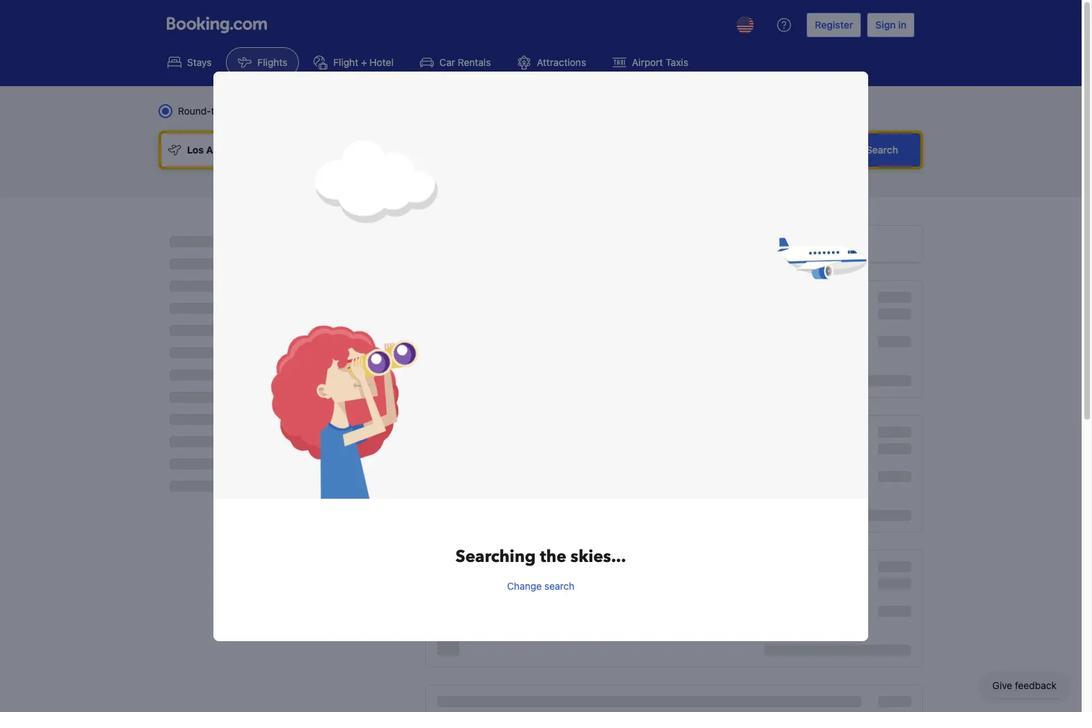 Task type: locate. For each thing, give the bounding box(es) containing it.
register
[[815, 19, 853, 31]]

flight + hotel
[[333, 56, 393, 68]]

booking.com logo image
[[167, 16, 267, 33], [167, 16, 267, 33]]

flight + hotel link
[[302, 47, 405, 78]]

attractions
[[537, 56, 586, 68]]

car rentals link
[[408, 47, 503, 78]]

search
[[866, 144, 898, 156]]

car rentals
[[439, 56, 491, 68]]

give feedback button
[[981, 674, 1068, 699]]

car
[[439, 56, 455, 68]]

stays link
[[156, 47, 223, 78]]

searching
[[455, 546, 536, 569]]

give feedback
[[992, 680, 1057, 692]]

in
[[898, 19, 906, 31]]

airport
[[632, 56, 663, 68]]

feedback
[[1015, 680, 1057, 692]]

taxis
[[666, 56, 688, 68]]

airport taxis
[[632, 56, 688, 68]]

stays
[[187, 56, 212, 68]]

hotel
[[370, 56, 393, 68]]

search button
[[844, 133, 920, 167]]

searching the skies...
[[455, 546, 626, 569]]

+
[[361, 56, 367, 68]]

flight
[[333, 56, 358, 68]]



Task type: vqa. For each thing, say whether or not it's contained in the screenshot.
the top 19:04 LGA . 27 Dec
no



Task type: describe. For each thing, give the bounding box(es) containing it.
flights link
[[226, 47, 299, 78]]

round-trip
[[178, 105, 226, 117]]

attractions link
[[506, 47, 598, 78]]

round-
[[178, 105, 211, 117]]

give
[[992, 680, 1012, 692]]

rentals
[[458, 56, 491, 68]]

airport taxis link
[[601, 47, 700, 78]]

skies...
[[571, 546, 626, 569]]

change
[[507, 580, 542, 592]]

change search
[[507, 580, 574, 592]]

flights
[[257, 56, 287, 68]]

trip
[[211, 105, 226, 117]]

fastest button
[[757, 226, 922, 262]]

sign in
[[875, 19, 906, 31]]

the
[[540, 546, 566, 569]]

search
[[544, 580, 574, 592]]

sign in link
[[867, 13, 915, 38]]

sign
[[875, 19, 896, 31]]

change search button
[[507, 580, 574, 594]]

register link
[[807, 13, 861, 38]]

fastest
[[823, 238, 856, 250]]



